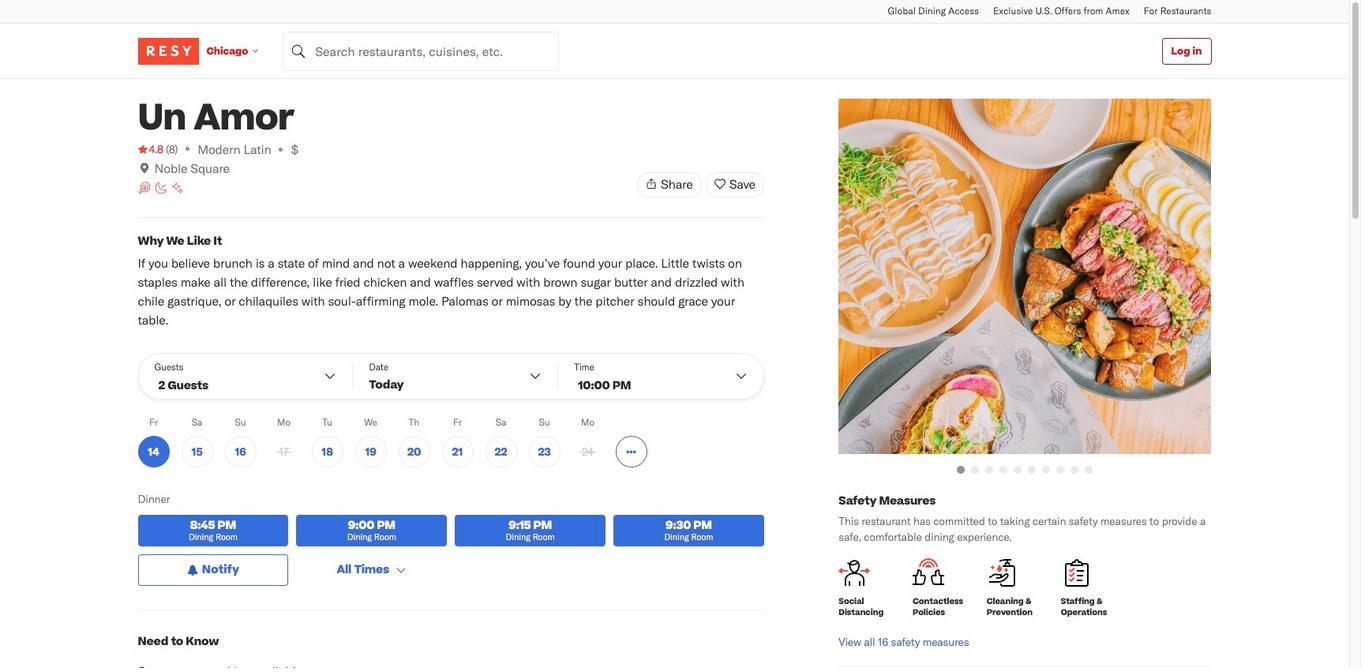 Task type: locate. For each thing, give the bounding box(es) containing it.
Search restaurants, cuisines, etc. text field
[[283, 31, 559, 71]]

None field
[[283, 31, 559, 71]]



Task type: describe. For each thing, give the bounding box(es) containing it.
4.8 out of 5 stars image
[[138, 141, 163, 157]]



